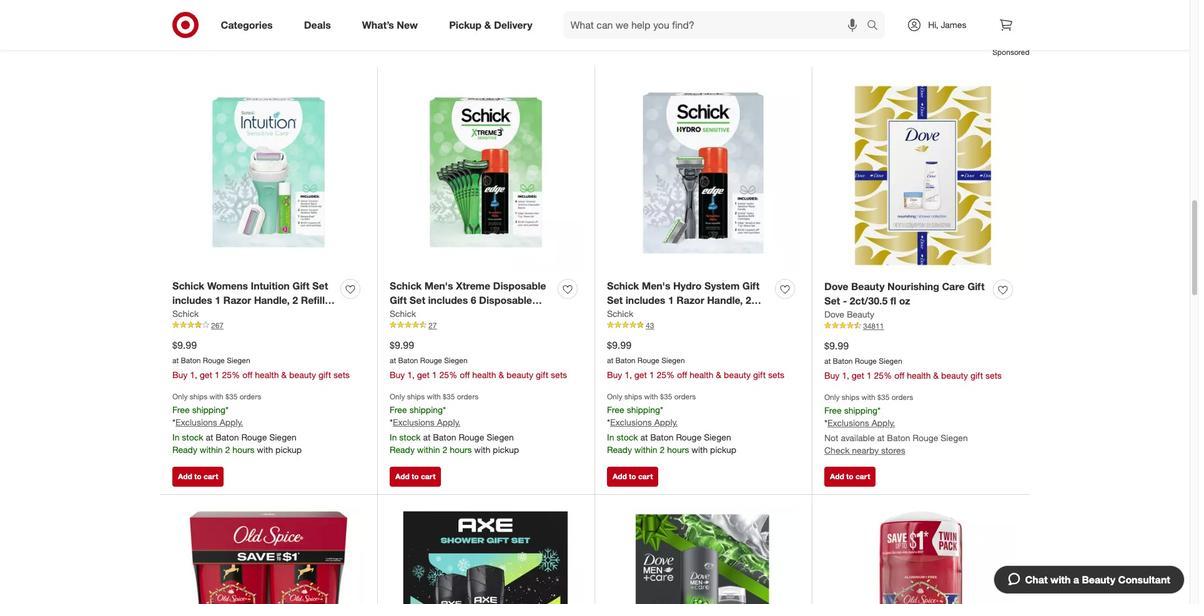 Task type: describe. For each thing, give the bounding box(es) containing it.
in for schick men's hydro system gift set includes 1 razor handle, 2 refills, 1 edge sensitive shave gel - 4ct
[[607, 432, 614, 443]]

shipping for sensitive
[[627, 404, 660, 415]]

new
[[397, 18, 418, 31]]

beauty inside chat with a beauty consultant button
[[1082, 574, 1116, 586]]

4 to from the left
[[846, 472, 854, 481]]

dove for dove beauty
[[824, 309, 844, 320]]

off for gel
[[460, 370, 470, 381]]

2 inside schick men's hydro system gift set includes 1 razor handle, 2 refills, 1 edge sensitive shave gel - 4ct
[[746, 294, 751, 307]]

beauty for dove beauty nourishing care gift set - 2ct/30.5 fl oz
[[851, 280, 885, 293]]

delivery
[[494, 18, 532, 31]]

at inside the 'only ships with $35 orders free shipping * * exclusions apply. not available at baton rouge siegen check nearby stores'
[[877, 433, 885, 444]]

siegen inside the 'only ships with $35 orders free shipping * * exclusions apply. not available at baton rouge siegen check nearby stores'
[[941, 433, 968, 444]]

ready for schick men's xtreme disposable gift set includes 6 disposable razors handle, 1 edge sensitive shave gel - 7oz
[[390, 445, 415, 456]]

schick link for schick womens intuition gift set includes 1 razor handle, 2 refills, 1 lip balm - 4ct
[[172, 308, 199, 320]]

free for -
[[172, 404, 190, 415]]

shipping inside the 'only ships with $35 orders free shipping * * exclusions apply. not available at baton rouge siegen check nearby stores'
[[844, 405, 878, 416]]

1, for shave
[[407, 370, 415, 381]]

4ct inside schick womens intuition gift set includes 1 razor handle, 2 refills, 1 lip balm - 4ct
[[232, 308, 247, 321]]

& for schick men's xtreme disposable gift set includes 6 disposable razors handle, 1 edge sensitive shave gel - 7oz
[[499, 370, 504, 381]]

care
[[942, 280, 965, 293]]

25% for shave
[[439, 370, 457, 381]]

pickup for schick men's xtreme disposable gift set includes 6 disposable razors handle, 1 edge sensitive shave gel - 7oz
[[493, 445, 519, 456]]

search button
[[861, 11, 891, 41]]

system
[[705, 280, 740, 292]]

only ships with $35 orders free shipping * * exclusions apply. in stock at  baton rouge siegen ready within 2 hours with pickup for sensitive
[[607, 392, 736, 456]]

34811
[[863, 321, 884, 331]]

beauty for schick men's xtreme disposable gift set includes 6 disposable razors handle, 1 edge sensitive shave gel - 7oz
[[507, 370, 533, 381]]

sets for dove beauty nourishing care gift set - 2ct/30.5 fl oz
[[986, 371, 1002, 381]]

to for -
[[194, 472, 201, 481]]

4 add to cart button from the left
[[824, 467, 876, 487]]

available
[[841, 433, 875, 444]]

razor inside schick men's hydro system gift set includes 1 razor handle, 2 refills, 1 edge sensitive shave gel - 4ct
[[677, 294, 704, 307]]

stock for schick womens intuition gift set includes 1 razor handle, 2 refills, 1 lip balm - 4ct
[[182, 432, 203, 443]]

dove beauty nourishing care gift set - 2ct/30.5 fl oz
[[824, 280, 985, 307]]

add to cart for shave
[[395, 472, 436, 481]]

deals link
[[293, 11, 346, 39]]

$9.99 at baton rouge siegen buy 1, get 1 25% off health & beauty gift sets for shave
[[607, 339, 784, 381]]

schick men's hydro system gift set includes 1 razor handle, 2 refills, 1 edge sensitive shave gel - 4ct
[[607, 280, 760, 335]]

schick men's xtreme disposable gift set includes 6 disposable razors handle, 1 edge sensitive shave gel - 7oz link
[[390, 279, 553, 335]]

check nearby stores button
[[824, 445, 905, 457]]

orders for gel
[[457, 392, 479, 402]]

what's
[[362, 18, 394, 31]]

hydro
[[673, 280, 702, 292]]

with inside button
[[1051, 574, 1071, 586]]

orders inside the 'only ships with $35 orders free shipping * * exclusions apply. not available at baton rouge siegen check nearby stores'
[[892, 393, 913, 402]]

& for schick men's hydro system gift set includes 1 razor handle, 2 refills, 1 edge sensitive shave gel - 4ct
[[716, 370, 721, 381]]

ships for sensitive
[[624, 392, 642, 402]]

edge inside schick men's xtreme disposable gift set includes 6 disposable razors handle, 1 edge sensitive shave gel - 7oz
[[473, 308, 497, 321]]

add to cart button for sensitive
[[607, 467, 659, 487]]

& for schick womens intuition gift set includes 1 razor handle, 2 refills, 1 lip balm - 4ct
[[281, 370, 287, 381]]

pickup
[[449, 18, 482, 31]]

$35 for shave
[[443, 392, 455, 402]]

get down "34811" at the bottom right of the page
[[852, 371, 864, 381]]

only inside the 'only ships with $35 orders free shipping * * exclusions apply. not available at baton rouge siegen check nearby stores'
[[824, 393, 840, 402]]

what's new link
[[351, 11, 434, 39]]

intuition
[[251, 280, 290, 292]]

4 cart from the left
[[856, 472, 870, 481]]

schick men's hydro system gift set includes 1 razor handle, 2 refills, 1 edge sensitive shave gel - 4ct link
[[607, 279, 770, 335]]

pickup for schick womens intuition gift set includes 1 razor handle, 2 refills, 1 lip balm - 4ct
[[275, 445, 302, 456]]

$9.99 for dove beauty nourishing care gift set - 2ct/30.5 fl oz
[[824, 340, 849, 352]]

- inside schick men's xtreme disposable gift set includes 6 disposable razors handle, 1 edge sensitive shave gel - 7oz
[[440, 323, 444, 335]]

chat
[[1025, 574, 1048, 586]]

nearby
[[852, 446, 879, 456]]

267 link
[[172, 320, 365, 331]]

beauty for dove beauty
[[847, 309, 874, 320]]

within for schick men's hydro system gift set includes 1 razor handle, 2 refills, 1 edge sensitive shave gel - 4ct
[[634, 445, 657, 456]]

& for dove beauty nourishing care gift set - 2ct/30.5 fl oz
[[933, 371, 939, 381]]

1, for sensitive
[[625, 370, 632, 381]]

gift for schick men's hydro system gift set includes 1 razor handle, 2 refills, 1 edge sensitive shave gel - 4ct
[[742, 280, 760, 292]]

refills, inside schick men's hydro system gift set includes 1 razor handle, 2 refills, 1 edge sensitive shave gel - 4ct
[[607, 308, 639, 321]]

categories
[[221, 18, 273, 31]]

25% for sensitive
[[657, 370, 675, 381]]

dove beauty nourishing care gift set - 2ct/30.5 fl oz link
[[824, 280, 988, 308]]

apply. for -
[[220, 417, 243, 428]]

apply. inside the 'only ships with $35 orders free shipping * * exclusions apply. not available at baton rouge siegen check nearby stores'
[[872, 418, 895, 429]]

gift for dove beauty nourishing care gift set - 2ct/30.5 fl oz
[[968, 280, 985, 293]]

apply. for shave
[[437, 417, 460, 428]]

schick womens intuition gift set includes 1 razor handle, 2 refills, 1 lip balm - 4ct link
[[172, 279, 335, 321]]

ready for schick womens intuition gift set includes 1 razor handle, 2 refills, 1 lip balm - 4ct
[[172, 445, 197, 456]]

cart for -
[[204, 472, 218, 481]]

hi,
[[928, 19, 938, 30]]

health for 4ct
[[255, 370, 279, 381]]

43
[[646, 321, 654, 330]]

advertisement region
[[160, 0, 1030, 47]]

buy for dove beauty nourishing care gift set - 2ct/30.5 fl oz
[[824, 371, 840, 381]]

off for 4ct
[[242, 370, 253, 381]]

1 inside schick men's xtreme disposable gift set includes 6 disposable razors handle, 1 edge sensitive shave gel - 7oz
[[464, 308, 470, 321]]

get for shave
[[417, 370, 430, 381]]

dove beauty
[[824, 309, 874, 320]]

ready for schick men's hydro system gift set includes 1 razor handle, 2 refills, 1 edge sensitive shave gel - 4ct
[[607, 445, 632, 456]]

only for sensitive
[[607, 392, 622, 402]]

health for gel
[[472, 370, 496, 381]]

buy for schick womens intuition gift set includes 1 razor handle, 2 refills, 1 lip balm - 4ct
[[172, 370, 188, 381]]

in for schick men's xtreme disposable gift set includes 6 disposable razors handle, 1 edge sensitive shave gel - 7oz
[[390, 432, 397, 443]]

get for sensitive
[[634, 370, 647, 381]]

pickup & delivery link
[[439, 11, 548, 39]]

exclusions apply. button for -
[[175, 417, 243, 429]]

1 vertical spatial disposable
[[479, 294, 532, 307]]

25% up the 'only ships with $35 orders free shipping * * exclusions apply. not available at baton rouge siegen check nearby stores'
[[874, 371, 892, 381]]

balm
[[198, 308, 222, 321]]

$35 for -
[[226, 392, 238, 402]]

$9.99 for schick men's hydro system gift set includes 1 razor handle, 2 refills, 1 edge sensitive shave gel - 4ct
[[607, 339, 631, 351]]

lip
[[181, 308, 195, 321]]

free inside the 'only ships with $35 orders free shipping * * exclusions apply. not available at baton rouge siegen check nearby stores'
[[824, 405, 842, 416]]

$35 inside the 'only ships with $35 orders free shipping * * exclusions apply. not available at baton rouge siegen check nearby stores'
[[878, 393, 890, 402]]

exclusions inside the 'only ships with $35 orders free shipping * * exclusions apply. not available at baton rouge siegen check nearby stores'
[[827, 418, 869, 429]]

27 link
[[390, 320, 582, 331]]

schick inside schick men's hydro system gift set includes 1 razor handle, 2 refills, 1 edge sensitive shave gel - 4ct
[[607, 280, 639, 292]]

includes for schick men's hydro system gift set includes 1 razor handle, 2 refills, 1 edge sensitive shave gel - 4ct
[[626, 294, 665, 307]]

buy for schick men's xtreme disposable gift set includes 6 disposable razors handle, 1 edge sensitive shave gel - 7oz
[[390, 370, 405, 381]]

gift for schick men's hydro system gift set includes 1 razor handle, 2 refills, 1 edge sensitive shave gel - 4ct
[[753, 370, 766, 381]]

dove beauty link
[[824, 308, 874, 321]]

add for -
[[178, 472, 192, 481]]

hours for -
[[232, 445, 254, 456]]

within for schick womens intuition gift set includes 1 razor handle, 2 refills, 1 lip balm - 4ct
[[200, 445, 223, 456]]

0 vertical spatial disposable
[[493, 280, 546, 292]]

- inside schick men's hydro system gift set includes 1 razor handle, 2 refills, 1 edge sensitive shave gel - 4ct
[[626, 323, 630, 335]]

sets for schick men's xtreme disposable gift set includes 6 disposable razors handle, 1 edge sensitive shave gel - 7oz
[[551, 370, 567, 381]]

chat with a beauty consultant
[[1025, 574, 1170, 586]]

handle, inside schick men's xtreme disposable gift set includes 6 disposable razors handle, 1 edge sensitive shave gel - 7oz
[[426, 308, 461, 321]]

gift for dove beauty nourishing care gift set - 2ct/30.5 fl oz
[[971, 371, 983, 381]]

2ct/30.5
[[850, 295, 888, 307]]

$9.99 at baton rouge siegen buy 1, get 1 25% off health & beauty gift sets down 34811 link
[[824, 340, 1002, 381]]

34811 link
[[824, 321, 1017, 332]]

schick inside schick womens intuition gift set includes 1 razor handle, 2 refills, 1 lip balm - 4ct
[[172, 280, 204, 292]]

beauty for schick womens intuition gift set includes 1 razor handle, 2 refills, 1 lip balm - 4ct
[[289, 370, 316, 381]]

schick link for schick men's hydro system gift set includes 1 razor handle, 2 refills, 1 edge sensitive shave gel - 4ct
[[607, 308, 633, 320]]

james
[[941, 19, 967, 30]]

beauty for dove beauty nourishing care gift set - 2ct/30.5 fl oz
[[941, 371, 968, 381]]

buy for schick men's hydro system gift set includes 1 razor handle, 2 refills, 1 edge sensitive shave gel - 4ct
[[607, 370, 622, 381]]

edge inside schick men's hydro system gift set includes 1 razor handle, 2 refills, 1 edge sensitive shave gel - 4ct
[[650, 308, 674, 321]]

schick link for schick men's xtreme disposable gift set includes 6 disposable razors handle, 1 edge sensitive shave gel - 7oz
[[390, 308, 416, 320]]

267
[[211, 321, 224, 330]]

men's for hydro
[[642, 280, 670, 292]]

4 add from the left
[[830, 472, 844, 481]]

search
[[861, 20, 891, 32]]

& right pickup
[[484, 18, 491, 31]]

chat with a beauty consultant button
[[993, 566, 1185, 595]]



Task type: locate. For each thing, give the bounding box(es) containing it.
cart
[[204, 472, 218, 481], [421, 472, 436, 481], [638, 472, 653, 481], [856, 472, 870, 481]]

set inside schick men's xtreme disposable gift set includes 6 disposable razors handle, 1 edge sensitive shave gel - 7oz
[[410, 294, 425, 307]]

1 schick link from the left
[[172, 308, 199, 320]]

only ships with $35 orders free shipping * * exclusions apply. in stock at  baton rouge siegen ready within 2 hours with pickup for shave
[[390, 392, 519, 456]]

2 horizontal spatial ready
[[607, 445, 632, 456]]

gel inside schick men's hydro system gift set includes 1 razor handle, 2 refills, 1 edge sensitive shave gel - 4ct
[[607, 323, 623, 335]]

disposable right 6
[[479, 294, 532, 307]]

orders for 4ct
[[240, 392, 261, 402]]

2 horizontal spatial stock
[[617, 432, 638, 443]]

1 horizontal spatial edge
[[650, 308, 674, 321]]

old spice limited edition captain deodorant gift set - 2.6oz/2pk image
[[824, 507, 1017, 605], [824, 507, 1017, 605]]

0 horizontal spatial includes
[[172, 294, 212, 307]]

in for schick womens intuition gift set includes 1 razor handle, 2 refills, 1 lip balm - 4ct
[[172, 432, 180, 443]]

stock for schick men's xtreme disposable gift set includes 6 disposable razors handle, 1 edge sensitive shave gel - 7oz
[[399, 432, 421, 443]]

schick womens intuition gift set includes 1 razor handle, 2 refills, 1 lip balm - 4ct image
[[172, 80, 365, 272], [172, 80, 365, 272]]

1 horizontal spatial within
[[417, 445, 440, 456]]

2 for schick men's hydro system gift set includes 1 razor handle, 2 refills, 1 edge sensitive shave gel - 4ct
[[660, 445, 665, 456]]

health down the 27 link on the bottom of page
[[472, 370, 496, 381]]

hours
[[232, 445, 254, 456], [450, 445, 472, 456], [667, 445, 689, 456]]

within for schick men's xtreme disposable gift set includes 6 disposable razors handle, 1 edge sensitive shave gel - 7oz
[[417, 445, 440, 456]]

includes for schick men's xtreme disposable gift set includes 6 disposable razors handle, 1 edge sensitive shave gel - 7oz
[[428, 294, 468, 307]]

rouge
[[203, 356, 225, 365], [420, 356, 442, 365], [638, 356, 659, 365], [855, 356, 877, 366], [241, 432, 267, 443], [459, 432, 484, 443], [676, 432, 702, 443], [913, 433, 938, 444]]

deals
[[304, 18, 331, 31]]

razor down womens
[[223, 294, 251, 307]]

2 to from the left
[[412, 472, 419, 481]]

0 horizontal spatial gel
[[421, 323, 437, 335]]

0 vertical spatial beauty
[[851, 280, 885, 293]]

ships for -
[[190, 392, 207, 402]]

$9.99 for schick men's xtreme disposable gift set includes 6 disposable razors handle, 1 edge sensitive shave gel - 7oz
[[390, 339, 414, 351]]

2 sensitive from the left
[[677, 308, 720, 321]]

1 vertical spatial dove
[[824, 309, 844, 320]]

includes inside schick men's xtreme disposable gift set includes 6 disposable razors handle, 1 edge sensitive shave gel - 7oz
[[428, 294, 468, 307]]

free for shave
[[390, 404, 407, 415]]

orders
[[240, 392, 261, 402], [457, 392, 479, 402], [674, 392, 696, 402], [892, 393, 913, 402]]

free
[[172, 404, 190, 415], [390, 404, 407, 415], [607, 404, 624, 415], [824, 405, 842, 416]]

includes left 6
[[428, 294, 468, 307]]

3 add from the left
[[613, 472, 627, 481]]

refills, left 43
[[607, 308, 639, 321]]

1 dove from the top
[[824, 280, 848, 293]]

2 add to cart from the left
[[395, 472, 436, 481]]

add for sensitive
[[613, 472, 627, 481]]

add to cart button for -
[[172, 467, 224, 487]]

2 stock from the left
[[399, 432, 421, 443]]

stores
[[881, 446, 905, 456]]

men's left xtreme at the left top
[[425, 280, 453, 292]]

with inside the 'only ships with $35 orders free shipping * * exclusions apply. not available at baton rouge siegen check nearby stores'
[[862, 393, 875, 402]]

exclusions for shave
[[393, 417, 435, 428]]

1, for -
[[190, 370, 197, 381]]

1 pickup from the left
[[275, 445, 302, 456]]

1 razor from the left
[[223, 294, 251, 307]]

3 ready from the left
[[607, 445, 632, 456]]

25% down 267
[[222, 370, 240, 381]]

2 horizontal spatial pickup
[[710, 445, 736, 456]]

hours for shave
[[450, 445, 472, 456]]

razor down hydro
[[677, 294, 704, 307]]

consultant
[[1118, 574, 1170, 586]]

schick men's xtreme disposable gift set includes 6 disposable razors handle, 1 edge sensitive shave gel - 7oz
[[390, 280, 546, 335]]

gel left 43
[[607, 323, 623, 335]]

beauty inside dove beauty link
[[847, 309, 874, 320]]

razor
[[223, 294, 251, 307], [677, 294, 704, 307]]

includes
[[172, 294, 212, 307], [428, 294, 468, 307], [626, 294, 665, 307]]

set
[[312, 280, 328, 292], [410, 294, 425, 307], [607, 294, 623, 307], [824, 295, 840, 307]]

3 in from the left
[[607, 432, 614, 443]]

1 add from the left
[[178, 472, 192, 481]]

to
[[194, 472, 201, 481], [412, 472, 419, 481], [629, 472, 636, 481], [846, 472, 854, 481]]

- inside dove beauty nourishing care gift set - 2ct/30.5 fl oz
[[843, 295, 847, 307]]

1 gel from the left
[[421, 323, 437, 335]]

exclusions apply. button for sensitive
[[610, 417, 678, 429]]

3 within from the left
[[634, 445, 657, 456]]

1 horizontal spatial includes
[[428, 294, 468, 307]]

$9.99 at baton rouge siegen buy 1, get 1 25% off health & beauty gift sets down 267 link
[[172, 339, 350, 381]]

add
[[178, 472, 192, 481], [395, 472, 410, 481], [613, 472, 627, 481], [830, 472, 844, 481]]

off down 267 link
[[242, 370, 253, 381]]

beauty down 43 link
[[724, 370, 751, 381]]

gift right care
[[968, 280, 985, 293]]

ships for shave
[[407, 392, 425, 402]]

- inside schick womens intuition gift set includes 1 razor handle, 2 refills, 1 lip balm - 4ct
[[225, 308, 229, 321]]

1 horizontal spatial sensitive
[[677, 308, 720, 321]]

check
[[824, 446, 850, 456]]

handle, inside schick men's hydro system gift set includes 1 razor handle, 2 refills, 1 edge sensitive shave gel - 4ct
[[707, 294, 743, 307]]

beauty right a at the bottom of the page
[[1082, 574, 1116, 586]]

sponsored
[[993, 47, 1030, 57]]

$35
[[226, 392, 238, 402], [443, 392, 455, 402], [660, 392, 672, 402], [878, 393, 890, 402]]

ships
[[190, 392, 207, 402], [407, 392, 425, 402], [624, 392, 642, 402], [842, 393, 860, 402]]

buy
[[172, 370, 188, 381], [390, 370, 405, 381], [607, 370, 622, 381], [824, 371, 840, 381]]

shipping for -
[[192, 404, 226, 415]]

health down 34811 link
[[907, 371, 931, 381]]

0 vertical spatial dove
[[824, 280, 848, 293]]

add for shave
[[395, 472, 410, 481]]

0 horizontal spatial refills,
[[301, 294, 333, 307]]

add to cart for -
[[178, 472, 218, 481]]

1 includes from the left
[[172, 294, 212, 307]]

0 horizontal spatial handle,
[[254, 294, 290, 307]]

oz
[[899, 295, 910, 307]]

2 add from the left
[[395, 472, 410, 481]]

1 horizontal spatial handle,
[[426, 308, 461, 321]]

stock for schick men's hydro system gift set includes 1 razor handle, 2 refills, 1 edge sensitive shave gel - 4ct
[[617, 432, 638, 443]]

25%
[[222, 370, 240, 381], [439, 370, 457, 381], [657, 370, 675, 381], [874, 371, 892, 381]]

0 horizontal spatial razor
[[223, 294, 251, 307]]

2 horizontal spatial in
[[607, 432, 614, 443]]

- left 43
[[626, 323, 630, 335]]

0 horizontal spatial hours
[[232, 445, 254, 456]]

3 add to cart from the left
[[613, 472, 653, 481]]

gift
[[318, 370, 331, 381], [536, 370, 548, 381], [753, 370, 766, 381], [971, 371, 983, 381]]

1 horizontal spatial in
[[390, 432, 397, 443]]

gift inside dove beauty nourishing care gift set - 2ct/30.5 fl oz
[[968, 280, 985, 293]]

sensitive inside schick men's xtreme disposable gift set includes 6 disposable razors handle, 1 edge sensitive shave gel - 7oz
[[500, 308, 543, 321]]

set for schick men's hydro system gift set includes 1 razor handle, 2 refills, 1 edge sensitive shave gel - 4ct
[[607, 294, 623, 307]]

1 horizontal spatial hours
[[450, 445, 472, 456]]

handle, inside schick womens intuition gift set includes 1 razor handle, 2 refills, 1 lip balm - 4ct
[[254, 294, 290, 307]]

edge down hydro
[[650, 308, 674, 321]]

handle,
[[254, 294, 290, 307], [707, 294, 743, 307], [426, 308, 461, 321]]

What can we help you find? suggestions appear below search field
[[563, 11, 870, 39]]

2 horizontal spatial hours
[[667, 445, 689, 456]]

0 horizontal spatial within
[[200, 445, 223, 456]]

3 only ships with $35 orders free shipping * * exclusions apply. in stock at  baton rouge siegen ready within 2 hours with pickup from the left
[[607, 392, 736, 456]]

43 link
[[607, 320, 799, 331]]

schick inside schick men's xtreme disposable gift set includes 6 disposable razors handle, 1 edge sensitive shave gel - 7oz
[[390, 280, 422, 292]]

get
[[200, 370, 212, 381], [417, 370, 430, 381], [634, 370, 647, 381], [852, 371, 864, 381]]

get down 43
[[634, 370, 647, 381]]

includes inside schick womens intuition gift set includes 1 razor handle, 2 refills, 1 lip balm - 4ct
[[172, 294, 212, 307]]

1 edge from the left
[[473, 308, 497, 321]]

not
[[824, 433, 838, 444]]

1 horizontal spatial shave
[[723, 308, 752, 321]]

0 horizontal spatial pickup
[[275, 445, 302, 456]]

set inside schick men's hydro system gift set includes 1 razor handle, 2 refills, 1 edge sensitive shave gel - 4ct
[[607, 294, 623, 307]]

exclusions for sensitive
[[610, 417, 652, 428]]

get down 267
[[200, 370, 212, 381]]

3 schick link from the left
[[607, 308, 633, 320]]

2 razor from the left
[[677, 294, 704, 307]]

1 sensitive from the left
[[500, 308, 543, 321]]

7oz
[[447, 323, 464, 335]]

set for dove beauty nourishing care gift set - 2ct/30.5 fl oz
[[824, 295, 840, 307]]

orders for shave
[[674, 392, 696, 402]]

gift
[[292, 280, 310, 292], [742, 280, 760, 292], [968, 280, 985, 293], [390, 294, 407, 307]]

& down 34811 link
[[933, 371, 939, 381]]

get down 27
[[417, 370, 430, 381]]

ships inside the 'only ships with $35 orders free shipping * * exclusions apply. not available at baton rouge siegen check nearby stores'
[[842, 393, 860, 402]]

2 inside schick womens intuition gift set includes 1 razor handle, 2 refills, 1 lip balm - 4ct
[[292, 294, 298, 307]]

dove men+care extra fresh gift set - 3ct/21 fl oz image
[[607, 507, 799, 605], [607, 507, 799, 605]]

shave down razors
[[390, 323, 419, 335]]

schick men's hydro system gift set includes 1 razor handle, 2 refills, 1 edge sensitive shave gel - 4ct image
[[607, 80, 799, 272], [607, 80, 799, 272]]

1 only ships with $35 orders free shipping * * exclusions apply. in stock at  baton rouge siegen ready within 2 hours with pickup from the left
[[172, 392, 302, 456]]

$9.99 at baton rouge siegen buy 1, get 1 25% off health & beauty gift sets
[[172, 339, 350, 381], [390, 339, 567, 381], [607, 339, 784, 381], [824, 340, 1002, 381]]

2
[[292, 294, 298, 307], [746, 294, 751, 307], [225, 445, 230, 456], [442, 445, 447, 456], [660, 445, 665, 456]]

2 add to cart button from the left
[[390, 467, 441, 487]]

0 vertical spatial refills,
[[301, 294, 333, 307]]

2 only ships with $35 orders free shipping * * exclusions apply. in stock at  baton rouge siegen ready within 2 hours with pickup from the left
[[390, 392, 519, 456]]

disposable right xtreme at the left top
[[493, 280, 546, 292]]

& down 267 link
[[281, 370, 287, 381]]

xtreme
[[456, 280, 490, 292]]

25% down 43 link
[[657, 370, 675, 381]]

2 includes from the left
[[428, 294, 468, 307]]

1 horizontal spatial 4ct
[[633, 323, 647, 335]]

beauty down 34811 link
[[941, 371, 968, 381]]

men's inside schick men's hydro system gift set includes 1 razor handle, 2 refills, 1 edge sensitive shave gel - 4ct
[[642, 280, 670, 292]]

0 horizontal spatial 4ct
[[232, 308, 247, 321]]

categories link
[[210, 11, 288, 39]]

beauty down the 27 link on the bottom of page
[[507, 370, 533, 381]]

razor inside schick womens intuition gift set includes 1 razor handle, 2 refills, 1 lip balm - 4ct
[[223, 294, 251, 307]]

2 for schick womens intuition gift set includes 1 razor handle, 2 refills, 1 lip balm - 4ct
[[225, 445, 230, 456]]

1 vertical spatial shave
[[390, 323, 419, 335]]

2 in from the left
[[390, 432, 397, 443]]

pickup & delivery
[[449, 18, 532, 31]]

0 horizontal spatial ready
[[172, 445, 197, 456]]

dove
[[824, 280, 848, 293], [824, 309, 844, 320]]

0 horizontal spatial in
[[172, 432, 180, 443]]

pickup for schick men's hydro system gift set includes 1 razor handle, 2 refills, 1 edge sensitive shave gel - 4ct
[[710, 445, 736, 456]]

only
[[172, 392, 188, 402], [390, 392, 405, 402], [607, 392, 622, 402], [824, 393, 840, 402]]

pickup
[[275, 445, 302, 456], [493, 445, 519, 456], [710, 445, 736, 456]]

0 horizontal spatial schick link
[[172, 308, 199, 320]]

2 ready from the left
[[390, 445, 415, 456]]

1 cart from the left
[[204, 472, 218, 481]]

1 horizontal spatial ready
[[390, 445, 415, 456]]

& down 43 link
[[716, 370, 721, 381]]

shipping
[[192, 404, 226, 415], [409, 404, 443, 415], [627, 404, 660, 415], [844, 405, 878, 416]]

gift inside schick men's xtreme disposable gift set includes 6 disposable razors handle, 1 edge sensitive shave gel - 7oz
[[390, 294, 407, 307]]

with
[[210, 392, 223, 402], [427, 392, 441, 402], [644, 392, 658, 402], [862, 393, 875, 402], [257, 445, 273, 456], [474, 445, 490, 456], [692, 445, 708, 456], [1051, 574, 1071, 586]]

schick
[[172, 280, 204, 292], [390, 280, 422, 292], [607, 280, 639, 292], [172, 308, 199, 319], [390, 308, 416, 319], [607, 308, 633, 319]]

1 ready from the left
[[172, 445, 197, 456]]

2 pickup from the left
[[493, 445, 519, 456]]

2 hours from the left
[[450, 445, 472, 456]]

0 horizontal spatial stock
[[182, 432, 203, 443]]

beauty
[[289, 370, 316, 381], [507, 370, 533, 381], [724, 370, 751, 381], [941, 371, 968, 381]]

old spice limited edition swagger body wash gift set - 16 fl oz/2pk image
[[172, 507, 365, 605], [172, 507, 365, 605]]

dove for dove beauty nourishing care gift set - 2ct/30.5 fl oz
[[824, 280, 848, 293]]

2 horizontal spatial handle,
[[707, 294, 743, 307]]

handle, down the intuition at the top left of page
[[254, 294, 290, 307]]

1 within from the left
[[200, 445, 223, 456]]

6
[[471, 294, 476, 307]]

3 to from the left
[[629, 472, 636, 481]]

handle, up 7oz
[[426, 308, 461, 321]]

only ships with $35 orders free shipping * * exclusions apply. not available at baton rouge siegen check nearby stores
[[824, 393, 968, 456]]

25% down 7oz
[[439, 370, 457, 381]]

gift for schick womens intuition gift set includes 1 razor handle, 2 refills, 1 lip balm - 4ct
[[318, 370, 331, 381]]

0 horizontal spatial edge
[[473, 308, 497, 321]]

0 horizontal spatial only ships with $35 orders free shipping * * exclusions apply. in stock at  baton rouge siegen ready within 2 hours with pickup
[[172, 392, 302, 456]]

shave inside schick men's xtreme disposable gift set includes 6 disposable razors handle, 1 edge sensitive shave gel - 7oz
[[390, 323, 419, 335]]

to for sensitive
[[629, 472, 636, 481]]

1 in from the left
[[172, 432, 180, 443]]

a
[[1073, 574, 1079, 586]]

1 horizontal spatial pickup
[[493, 445, 519, 456]]

dove inside dove beauty nourishing care gift set - 2ct/30.5 fl oz
[[824, 280, 848, 293]]

0 horizontal spatial shave
[[390, 323, 419, 335]]

edge
[[473, 308, 497, 321], [650, 308, 674, 321]]

disposable
[[493, 280, 546, 292], [479, 294, 532, 307]]

beauty down 267 link
[[289, 370, 316, 381]]

0 vertical spatial shave
[[723, 308, 752, 321]]

2 men's from the left
[[642, 280, 670, 292]]

exclusions apply. button for shave
[[393, 417, 460, 429]]

27
[[428, 321, 437, 330]]

3 hours from the left
[[667, 445, 689, 456]]

gift for schick men's xtreme disposable gift set includes 6 disposable razors handle, 1 edge sensitive shave gel - 7oz
[[390, 294, 407, 307]]

- up dove beauty
[[843, 295, 847, 307]]

in
[[172, 432, 180, 443], [390, 432, 397, 443], [607, 432, 614, 443]]

2 cart from the left
[[421, 472, 436, 481]]

gift right system
[[742, 280, 760, 292]]

&
[[484, 18, 491, 31], [281, 370, 287, 381], [499, 370, 504, 381], [716, 370, 721, 381], [933, 371, 939, 381]]

beauty down the '2ct/30.5'
[[847, 309, 874, 320]]

2 gel from the left
[[607, 323, 623, 335]]

health down 267 link
[[255, 370, 279, 381]]

hi, james
[[928, 19, 967, 30]]

axe apollo shower gift set - 3ct/36 fl oz image
[[390, 507, 582, 605], [390, 507, 582, 605]]

schick womens intuition gift set includes 1 razor handle, 2 refills, 1 lip balm - 4ct
[[172, 280, 333, 321]]

sets for schick womens intuition gift set includes 1 razor handle, 2 refills, 1 lip balm - 4ct
[[333, 370, 350, 381]]

only for shave
[[390, 392, 405, 402]]

2 within from the left
[[417, 445, 440, 456]]

hours for sensitive
[[667, 445, 689, 456]]

handle, down system
[[707, 294, 743, 307]]

rouge inside the 'only ships with $35 orders free shipping * * exclusions apply. not available at baton rouge siegen check nearby stores'
[[913, 433, 938, 444]]

edge down 6
[[473, 308, 497, 321]]

baton inside the 'only ships with $35 orders free shipping * * exclusions apply. not available at baton rouge siegen check nearby stores'
[[887, 433, 910, 444]]

womens
[[207, 280, 248, 292]]

off down 7oz
[[460, 370, 470, 381]]

1,
[[190, 370, 197, 381], [407, 370, 415, 381], [625, 370, 632, 381], [842, 371, 849, 381]]

4ct inside schick men's hydro system gift set includes 1 razor handle, 2 refills, 1 edge sensitive shave gel - 4ct
[[633, 323, 647, 335]]

men's
[[425, 280, 453, 292], [642, 280, 670, 292]]

gift up razors
[[390, 294, 407, 307]]

1 horizontal spatial schick link
[[390, 308, 416, 320]]

4 add to cart from the left
[[830, 472, 870, 481]]

1 horizontal spatial razor
[[677, 294, 704, 307]]

only for -
[[172, 392, 188, 402]]

gift right the intuition at the top left of page
[[292, 280, 310, 292]]

3 cart from the left
[[638, 472, 653, 481]]

sensitive
[[500, 308, 543, 321], [677, 308, 720, 321]]

men's for xtreme
[[425, 280, 453, 292]]

sets
[[333, 370, 350, 381], [551, 370, 567, 381], [768, 370, 784, 381], [986, 371, 1002, 381]]

ready
[[172, 445, 197, 456], [390, 445, 415, 456], [607, 445, 632, 456]]

1 to from the left
[[194, 472, 201, 481]]

1 horizontal spatial gel
[[607, 323, 623, 335]]

razors
[[390, 308, 423, 321]]

1 vertical spatial beauty
[[847, 309, 874, 320]]

2 vertical spatial beauty
[[1082, 574, 1116, 586]]

3 stock from the left
[[617, 432, 638, 443]]

cart for sensitive
[[638, 472, 653, 481]]

*
[[226, 404, 229, 415], [443, 404, 446, 415], [660, 404, 663, 415], [878, 405, 881, 416], [172, 417, 175, 428], [390, 417, 393, 428], [607, 417, 610, 428], [824, 418, 827, 429]]

only ships with $35 orders free shipping * * exclusions apply. in stock at  baton rouge siegen ready within 2 hours with pickup for -
[[172, 392, 302, 456]]

- right 27
[[440, 323, 444, 335]]

shave down system
[[723, 308, 752, 321]]

2 dove from the top
[[824, 309, 844, 320]]

gel left 7oz
[[421, 323, 437, 335]]

1 vertical spatial refills,
[[607, 308, 639, 321]]

$9.99 at baton rouge siegen buy 1, get 1 25% off health & beauty gift sets for 4ct
[[172, 339, 350, 381]]

3 includes from the left
[[626, 294, 665, 307]]

0 horizontal spatial sensitive
[[500, 308, 543, 321]]

1 men's from the left
[[425, 280, 453, 292]]

- right 267
[[225, 308, 229, 321]]

add to cart for sensitive
[[613, 472, 653, 481]]

gift inside schick men's hydro system gift set includes 1 razor handle, 2 refills, 1 edge sensitive shave gel - 4ct
[[742, 280, 760, 292]]

beauty inside dove beauty nourishing care gift set - 2ct/30.5 fl oz
[[851, 280, 885, 293]]

1
[[215, 294, 221, 307], [668, 294, 674, 307], [172, 308, 178, 321], [464, 308, 470, 321], [642, 308, 647, 321], [215, 370, 220, 381], [432, 370, 437, 381], [649, 370, 654, 381], [867, 371, 872, 381]]

fl
[[891, 295, 896, 307]]

shipping for shave
[[409, 404, 443, 415]]

refills, inside schick womens intuition gift set includes 1 razor handle, 2 refills, 1 lip balm - 4ct
[[301, 294, 333, 307]]

$9.99 at baton rouge siegen buy 1, get 1 25% off health & beauty gift sets down 43 link
[[607, 339, 784, 381]]

free for sensitive
[[607, 404, 624, 415]]

1 horizontal spatial only ships with $35 orders free shipping * * exclusions apply. in stock at  baton rouge siegen ready within 2 hours with pickup
[[390, 392, 519, 456]]

schick link
[[172, 308, 199, 320], [390, 308, 416, 320], [607, 308, 633, 320]]

2 horizontal spatial includes
[[626, 294, 665, 307]]

refills,
[[301, 294, 333, 307], [607, 308, 639, 321]]

dove beauty nourishing care gift set - 2ct/30.5 fl oz image
[[824, 80, 1017, 273], [824, 80, 1017, 273]]

only ships with $35 orders free shipping * * exclusions apply. in stock at  baton rouge siegen ready within 2 hours with pickup
[[172, 392, 302, 456], [390, 392, 519, 456], [607, 392, 736, 456]]

nourishing
[[888, 280, 939, 293]]

exclusions for -
[[175, 417, 217, 428]]

set for schick men's xtreme disposable gift set includes 6 disposable razors handle, 1 edge sensitive shave gel - 7oz
[[410, 294, 425, 307]]

health down 43 link
[[690, 370, 714, 381]]

$9.99 at baton rouge siegen buy 1, get 1 25% off health & beauty gift sets down the 27 link on the bottom of page
[[390, 339, 567, 381]]

refills, up 267 link
[[301, 294, 333, 307]]

$9.99 for schick womens intuition gift set includes 1 razor handle, 2 refills, 1 lip balm - 4ct
[[172, 339, 197, 351]]

set inside schick womens intuition gift set includes 1 razor handle, 2 refills, 1 lip balm - 4ct
[[312, 280, 328, 292]]

$9.99
[[172, 339, 197, 351], [390, 339, 414, 351], [607, 339, 631, 351], [824, 340, 849, 352]]

off down 43 link
[[677, 370, 687, 381]]

to for shave
[[412, 472, 419, 481]]

1 add to cart from the left
[[178, 472, 218, 481]]

stock
[[182, 432, 203, 443], [399, 432, 421, 443], [617, 432, 638, 443]]

shave inside schick men's hydro system gift set includes 1 razor handle, 2 refills, 1 edge sensitive shave gel - 4ct
[[723, 308, 752, 321]]

apply.
[[220, 417, 243, 428], [437, 417, 460, 428], [654, 417, 678, 428], [872, 418, 895, 429]]

includes up 43
[[626, 294, 665, 307]]

2 edge from the left
[[650, 308, 674, 321]]

2 for schick men's xtreme disposable gift set includes 6 disposable razors handle, 1 edge sensitive shave gel - 7oz
[[442, 445, 447, 456]]

25% for -
[[222, 370, 240, 381]]

3 pickup from the left
[[710, 445, 736, 456]]

men's inside schick men's xtreme disposable gift set includes 6 disposable razors handle, 1 edge sensitive shave gel - 7oz
[[425, 280, 453, 292]]

0 vertical spatial 4ct
[[232, 308, 247, 321]]

includes inside schick men's hydro system gift set includes 1 razor handle, 2 refills, 1 edge sensitive shave gel - 4ct
[[626, 294, 665, 307]]

$35 for sensitive
[[660, 392, 672, 402]]

schick men's xtreme disposable gift set includes 6 disposable razors handle, 1 edge sensitive shave gel - 7oz image
[[390, 80, 582, 272], [390, 80, 582, 272]]

what's new
[[362, 18, 418, 31]]

2 horizontal spatial schick link
[[607, 308, 633, 320]]

off up the 'only ships with $35 orders free shipping * * exclusions apply. not available at baton rouge siegen check nearby stores'
[[895, 371, 905, 381]]

2 schick link from the left
[[390, 308, 416, 320]]

includes up "lip"
[[172, 294, 212, 307]]

add to cart button for shave
[[390, 467, 441, 487]]

& down the 27 link on the bottom of page
[[499, 370, 504, 381]]

men's left hydro
[[642, 280, 670, 292]]

2 horizontal spatial within
[[634, 445, 657, 456]]

1 vertical spatial 4ct
[[633, 323, 647, 335]]

1 stock from the left
[[182, 432, 203, 443]]

3 add to cart button from the left
[[607, 467, 659, 487]]

gift for schick men's xtreme disposable gift set includes 6 disposable razors handle, 1 edge sensitive shave gel - 7oz
[[536, 370, 548, 381]]

sensitive inside schick men's hydro system gift set includes 1 razor handle, 2 refills, 1 edge sensitive shave gel - 4ct
[[677, 308, 720, 321]]

gel inside schick men's xtreme disposable gift set includes 6 disposable razors handle, 1 edge sensitive shave gel - 7oz
[[421, 323, 437, 335]]

1 hours from the left
[[232, 445, 254, 456]]

1 horizontal spatial refills,
[[607, 308, 639, 321]]

gift inside schick womens intuition gift set includes 1 razor handle, 2 refills, 1 lip balm - 4ct
[[292, 280, 310, 292]]

1 horizontal spatial stock
[[399, 432, 421, 443]]

at
[[172, 356, 179, 365], [390, 356, 396, 365], [607, 356, 613, 365], [824, 356, 831, 366], [206, 432, 213, 443], [423, 432, 431, 443], [640, 432, 648, 443], [877, 433, 885, 444]]

gel
[[421, 323, 437, 335], [607, 323, 623, 335]]

1 add to cart button from the left
[[172, 467, 224, 487]]

1 horizontal spatial men's
[[642, 280, 670, 292]]

$9.99 at baton rouge siegen buy 1, get 1 25% off health & beauty gift sets for gel
[[390, 339, 567, 381]]

cart for shave
[[421, 472, 436, 481]]

apply. for sensitive
[[654, 417, 678, 428]]

set inside dove beauty nourishing care gift set - 2ct/30.5 fl oz
[[824, 295, 840, 307]]

beauty up the '2ct/30.5'
[[851, 280, 885, 293]]

2 horizontal spatial only ships with $35 orders free shipping * * exclusions apply. in stock at  baton rouge siegen ready within 2 hours with pickup
[[607, 392, 736, 456]]

0 horizontal spatial men's
[[425, 280, 453, 292]]



Task type: vqa. For each thing, say whether or not it's contained in the screenshot.
30
no



